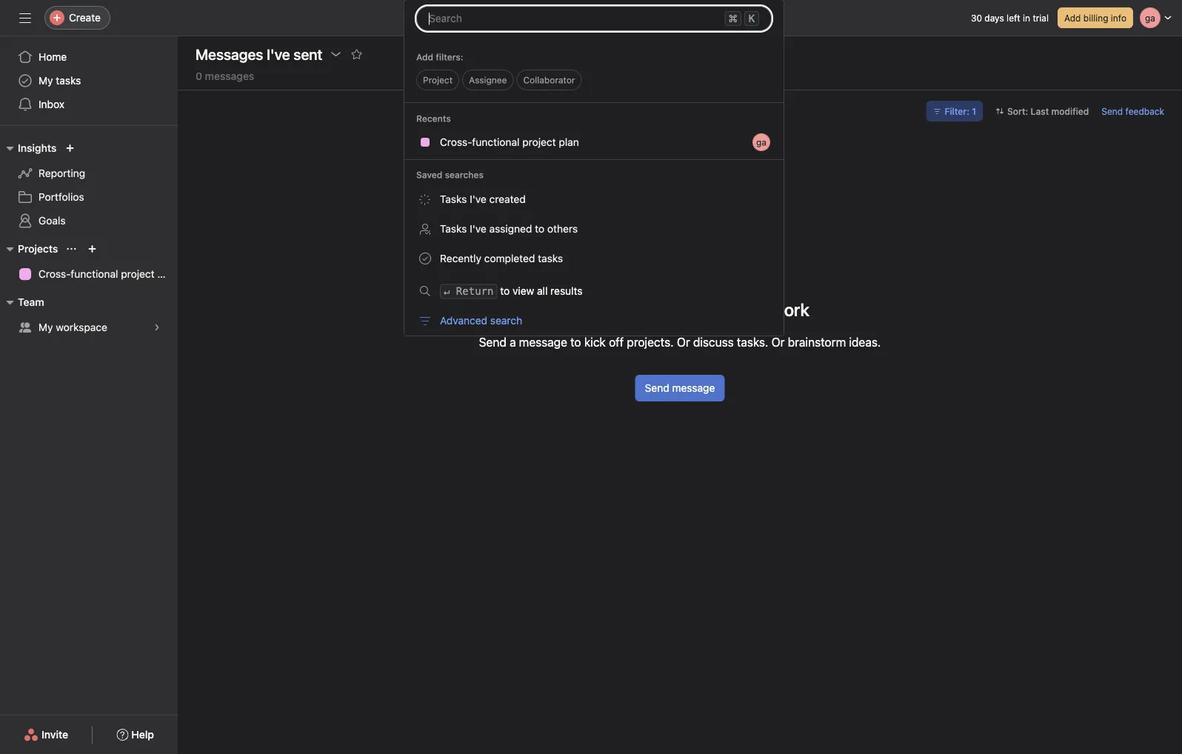 Task type: vqa. For each thing, say whether or not it's contained in the screenshot.
Do later's Add task image
no



Task type: locate. For each thing, give the bounding box(es) containing it.
1 my from the top
[[39, 74, 53, 87]]

0 horizontal spatial or
[[677, 335, 690, 349]]

insights button
[[0, 139, 57, 157]]

to for connect your words to your work
[[713, 299, 728, 320]]

your
[[622, 299, 657, 320]]

1 vertical spatial list box
[[404, 39, 784, 336]]

advanced
[[440, 314, 487, 327]]

0 vertical spatial list box
[[416, 6, 772, 30]]

messages i've sent
[[196, 45, 323, 63]]

my workspace
[[39, 321, 107, 333]]

see details, my workspace image
[[153, 323, 161, 332]]

message
[[519, 335, 567, 349], [672, 382, 715, 394]]

projects
[[18, 243, 58, 255]]

1 horizontal spatial message
[[672, 382, 715, 394]]

send a message to kick off projects. or discuss tasks. or brainstorm ideas.
[[479, 335, 881, 349]]

show options, current sort, top image
[[67, 244, 76, 253]]

⌘ inside list box
[[729, 11, 739, 24]]

send down projects.
[[645, 382, 669, 394]]

⌘
[[729, 11, 739, 24], [728, 12, 738, 24]]

insights
[[18, 142, 57, 154]]

help button
[[107, 722, 164, 748]]

new project or portfolio image
[[88, 244, 97, 253]]

help
[[131, 729, 154, 741]]

1 vertical spatial to
[[713, 299, 728, 320]]

send inside button
[[645, 382, 669, 394]]

list box containing search
[[416, 6, 772, 30]]

search
[[490, 314, 522, 327]]

my down team
[[39, 321, 53, 333]]

results
[[551, 285, 583, 297]]

2 vertical spatial send
[[645, 382, 669, 394]]

sort: last modified
[[1007, 106, 1089, 116]]

0 horizontal spatial to
[[500, 285, 510, 297]]

add
[[1065, 13, 1081, 23]]

my
[[39, 74, 53, 87], [39, 321, 53, 333]]

my inside my tasks link
[[39, 74, 53, 87]]

workspace
[[56, 321, 107, 333]]

i've sent
[[267, 45, 323, 63]]

0 vertical spatial send
[[1102, 106, 1123, 116]]

cross-
[[39, 268, 71, 280]]

left
[[1007, 13, 1021, 23]]

1 vertical spatial message
[[672, 382, 715, 394]]

filter: 1
[[945, 106, 976, 116]]

search
[[442, 11, 475, 24]]

return
[[456, 285, 494, 297]]

0
[[196, 70, 202, 82]]

1 vertical spatial my
[[39, 321, 53, 333]]

0 messages button
[[196, 70, 254, 90]]

projects button
[[0, 240, 58, 258]]

cross-functional project plan link
[[9, 262, 178, 286]]

2 horizontal spatial send
[[1102, 106, 1123, 116]]

message right a
[[519, 335, 567, 349]]

to left the view
[[500, 285, 510, 297]]

send
[[1102, 106, 1123, 116], [479, 335, 507, 349], [645, 382, 669, 394]]

off
[[609, 335, 624, 349]]

to for send a message to kick off projects. or discuss tasks. or brainstorm ideas.
[[571, 335, 581, 349]]

or right tasks. at top right
[[772, 335, 785, 349]]

filter:
[[945, 106, 970, 116]]

k
[[750, 11, 756, 24], [749, 12, 755, 24]]

discuss
[[693, 335, 734, 349]]

to left 'kick' at the top of the page
[[571, 335, 581, 349]]

to
[[500, 285, 510, 297], [713, 299, 728, 320], [571, 335, 581, 349]]

my left tasks
[[39, 74, 53, 87]]

send message button
[[635, 375, 725, 402]]

insights element
[[0, 135, 178, 236]]

1 vertical spatial send
[[479, 335, 507, 349]]

2 my from the top
[[39, 321, 53, 333]]

feedback
[[1126, 106, 1165, 116]]

to up discuss
[[713, 299, 728, 320]]

all
[[537, 285, 548, 297]]

goals link
[[9, 209, 169, 233]]

plan
[[157, 268, 178, 280]]

send left a
[[479, 335, 507, 349]]

1 horizontal spatial send
[[645, 382, 669, 394]]

0 vertical spatial to
[[500, 285, 510, 297]]

search button
[[416, 6, 772, 30]]

inbox link
[[9, 93, 169, 116]]

1 horizontal spatial to
[[571, 335, 581, 349]]

sort:
[[1007, 106, 1028, 116]]

my inside my workspace link
[[39, 321, 53, 333]]

or
[[677, 335, 690, 349], [772, 335, 785, 349]]

2 horizontal spatial to
[[713, 299, 728, 320]]

reporting link
[[9, 161, 169, 185]]

1
[[972, 106, 976, 116]]

message down send a message to kick off projects. or discuss tasks. or brainstorm ideas.
[[672, 382, 715, 394]]

2 vertical spatial to
[[571, 335, 581, 349]]

create button
[[44, 6, 110, 30]]

project
[[121, 268, 155, 280]]

0 vertical spatial my
[[39, 74, 53, 87]]

0 horizontal spatial message
[[519, 335, 567, 349]]

1 horizontal spatial or
[[772, 335, 785, 349]]

goals
[[39, 214, 66, 227]]

add to starred image
[[351, 48, 363, 60]]

view
[[513, 285, 534, 297]]

brainstorm
[[788, 335, 846, 349]]

or left discuss
[[677, 335, 690, 349]]

tasks.
[[737, 335, 769, 349]]

messages
[[196, 45, 263, 63]]

0 messages
[[196, 70, 254, 82]]

list box
[[416, 6, 772, 30], [404, 39, 784, 336]]

tasks
[[56, 74, 81, 87]]

send left "feedback"
[[1102, 106, 1123, 116]]

your work
[[732, 299, 810, 320]]

30
[[971, 13, 982, 23]]

functional
[[71, 268, 118, 280]]

0 horizontal spatial send
[[479, 335, 507, 349]]

send feedback link
[[1102, 104, 1165, 118]]

projects.
[[627, 335, 674, 349]]

invite
[[42, 729, 68, 741]]

my tasks
[[39, 74, 81, 87]]



Task type: describe. For each thing, give the bounding box(es) containing it.
projects element
[[0, 236, 178, 289]]

send for send a message to kick off projects. or discuss tasks. or brainstorm ideas.
[[479, 335, 507, 349]]

to inside ↵ return to view all results
[[500, 285, 510, 297]]

my tasks link
[[9, 69, 169, 93]]

team button
[[0, 293, 44, 311]]

hide sidebar image
[[19, 12, 31, 24]]

my for my workspace
[[39, 321, 53, 333]]

create
[[69, 11, 101, 24]]

words
[[660, 299, 709, 320]]

send for send message
[[645, 382, 669, 394]]

messages
[[205, 70, 254, 82]]

info
[[1111, 13, 1127, 23]]

reporting
[[39, 167, 85, 179]]

sort: last modified button
[[989, 101, 1096, 121]]

send message
[[645, 382, 715, 394]]

cross-functional project plan
[[39, 268, 178, 280]]

last
[[1031, 106, 1049, 116]]

k inside list box
[[750, 11, 756, 24]]

send feedback
[[1102, 106, 1165, 116]]

home link
[[9, 45, 169, 69]]

Search field
[[429, 7, 759, 30]]

my for my tasks
[[39, 74, 53, 87]]

add billing info button
[[1058, 7, 1133, 28]]

↵
[[444, 285, 450, 297]]

in
[[1023, 13, 1030, 23]]

global element
[[0, 36, 178, 125]]

kick
[[584, 335, 606, 349]]

portfolios link
[[9, 185, 169, 209]]

actions image
[[330, 48, 342, 60]]

list box containing ↵ return to view all results
[[404, 39, 784, 336]]

my workspace link
[[9, 316, 169, 339]]

ideas.
[[849, 335, 881, 349]]

connect
[[551, 299, 618, 320]]

30 days left in trial
[[971, 13, 1049, 23]]

modified
[[1052, 106, 1089, 116]]

portfolios
[[39, 191, 84, 203]]

connect your words to your work
[[551, 299, 810, 320]]

send for send feedback
[[1102, 106, 1123, 116]]

1 or from the left
[[677, 335, 690, 349]]

days
[[985, 13, 1004, 23]]

team
[[18, 296, 44, 308]]

2 or from the left
[[772, 335, 785, 349]]

teams element
[[0, 289, 178, 342]]

0 vertical spatial message
[[519, 335, 567, 349]]

invite button
[[14, 722, 78, 748]]

message inside send message button
[[672, 382, 715, 394]]

new image
[[65, 144, 74, 153]]

home
[[39, 51, 67, 63]]

add billing info
[[1065, 13, 1127, 23]]

↵ return to view all results
[[444, 285, 583, 297]]

billing
[[1084, 13, 1109, 23]]

a
[[510, 335, 516, 349]]

inbox
[[39, 98, 64, 110]]

advanced search
[[440, 314, 522, 327]]

filter: 1 button
[[926, 101, 983, 121]]

trial
[[1033, 13, 1049, 23]]



